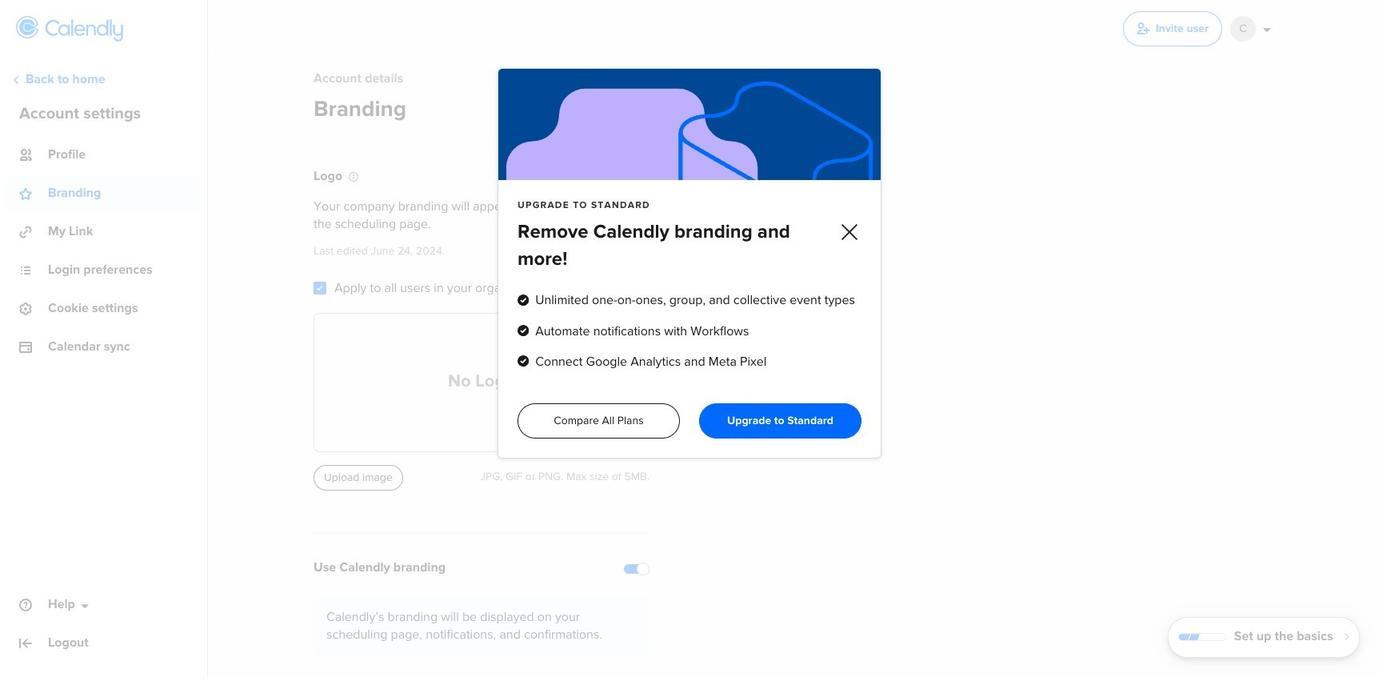 Task type: locate. For each thing, give the bounding box(es) containing it.
main navigation element
[[0, 0, 208, 677]]

calendly image
[[45, 19, 123, 42]]



